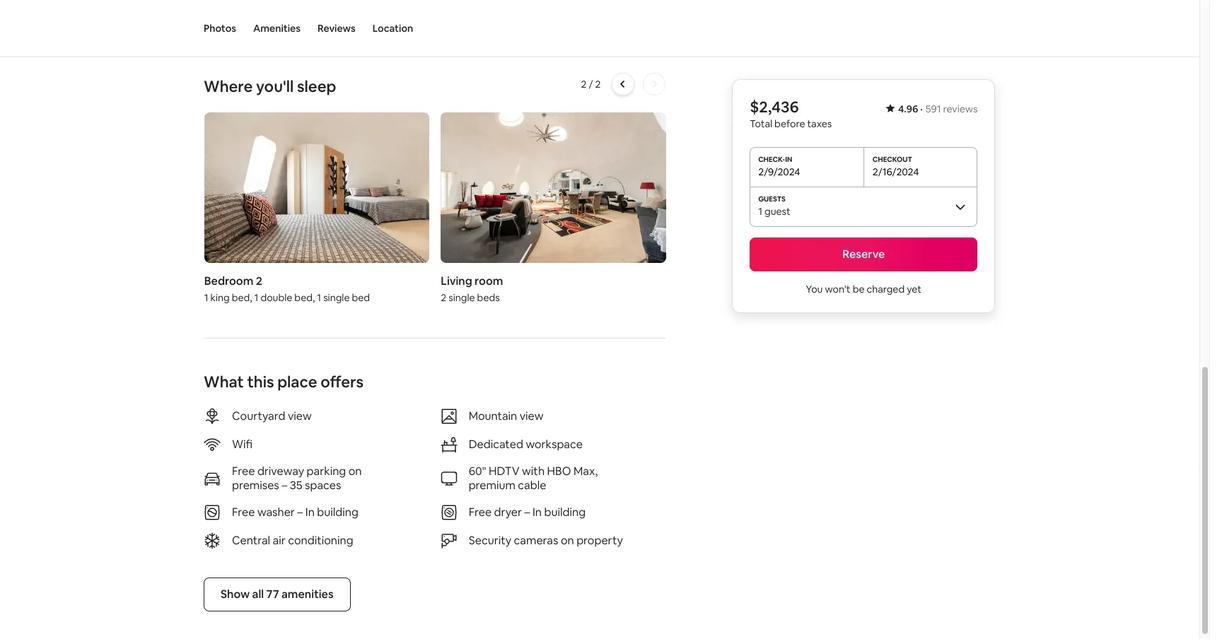 Task type: locate. For each thing, give the bounding box(es) containing it.
sleep
[[297, 77, 336, 96]]

1 inside dropdown button
[[758, 205, 762, 218]]

2/16/2024
[[873, 166, 919, 178]]

you won't be charged yet
[[806, 283, 921, 296]]

free driveway parking on premises – 35 spaces
[[232, 464, 362, 493]]

free down wifi at left
[[232, 464, 255, 479]]

offers
[[321, 372, 364, 392]]

in down cable
[[533, 505, 542, 520]]

60" hdtv with hbo max, premium cable
[[469, 464, 598, 493]]

free for free washer – in building
[[232, 505, 255, 520]]

0 horizontal spatial single
[[323, 291, 350, 304]]

on right parking
[[349, 464, 362, 479]]

– left 35
[[282, 478, 287, 493]]

loft image
[[204, 113, 430, 263], [204, 113, 430, 263]]

premium
[[469, 478, 516, 493]]

free up the central
[[232, 505, 255, 520]]

bed, right double
[[295, 291, 315, 304]]

on inside free driveway parking on premises – 35 spaces
[[349, 464, 362, 479]]

0 horizontal spatial on
[[349, 464, 362, 479]]

free inside free driveway parking on premises – 35 spaces
[[232, 464, 255, 479]]

photos button
[[204, 0, 236, 57]]

free left dryer
[[469, 505, 492, 520]]

single down living
[[449, 291, 475, 304]]

2 down living
[[441, 291, 447, 304]]

before
[[774, 117, 805, 130]]

1 horizontal spatial in
[[533, 505, 542, 520]]

reviews
[[943, 103, 978, 115]]

bedroom 2 1 king bed, 1 double bed, 1 single bed
[[204, 274, 370, 304]]

1 horizontal spatial on
[[561, 533, 574, 548]]

in down spaces
[[305, 505, 315, 520]]

2 in from the left
[[533, 505, 542, 520]]

view down "place"
[[288, 409, 312, 424]]

– right dryer
[[525, 505, 530, 520]]

king
[[210, 291, 230, 304]]

view
[[288, 409, 312, 424], [520, 409, 544, 424]]

building
[[317, 505, 359, 520], [544, 505, 586, 520]]

1 in from the left
[[305, 505, 315, 520]]

single
[[323, 291, 350, 304], [449, 291, 475, 304]]

1 horizontal spatial building
[[544, 505, 586, 520]]

hbo
[[547, 464, 571, 479]]

reserve
[[842, 247, 885, 262]]

reviews
[[318, 22, 356, 35]]

1
[[758, 205, 762, 218], [204, 291, 208, 304], [254, 291, 259, 304], [317, 291, 321, 304]]

location button
[[373, 0, 413, 57]]

building up security cameras on property
[[544, 505, 586, 520]]

–
[[282, 478, 287, 493], [297, 505, 303, 520], [525, 505, 530, 520]]

60"
[[469, 464, 486, 479]]

view for courtyard view
[[288, 409, 312, 424]]

where you'll sleep region
[[198, 73, 672, 310]]

won't
[[825, 283, 850, 296]]

photos
[[204, 22, 236, 35]]

1 horizontal spatial bed,
[[295, 291, 315, 304]]

/
[[589, 78, 593, 91]]

– right the washer at the left
[[297, 505, 303, 520]]

single left bed
[[323, 291, 350, 304]]

free
[[232, 464, 255, 479], [232, 505, 255, 520], [469, 505, 492, 520]]

2 / 2
[[581, 78, 601, 91]]

double
[[261, 291, 292, 304]]

1 horizontal spatial –
[[297, 505, 303, 520]]

2/9/2024
[[758, 166, 800, 178]]

taxes
[[807, 117, 832, 130]]

amenities button
[[253, 0, 301, 57]]

mountain view
[[469, 409, 544, 424]]

building for free washer – in building
[[317, 505, 359, 520]]

on
[[349, 464, 362, 479], [561, 533, 574, 548]]

spaces
[[305, 478, 341, 493]]

cable
[[518, 478, 546, 493]]

0 horizontal spatial view
[[288, 409, 312, 424]]

1 view from the left
[[288, 409, 312, 424]]

security
[[469, 533, 512, 548]]

bed, down "bedroom"
[[232, 291, 252, 304]]

you
[[806, 283, 823, 296]]

air
[[273, 533, 286, 548]]

what this place offers
[[204, 372, 364, 392]]

building down spaces
[[317, 505, 359, 520]]

0 horizontal spatial in
[[305, 505, 315, 520]]

yet
[[907, 283, 921, 296]]

central air conditioning
[[232, 533, 353, 548]]

2 inside 'living room 2 single beds'
[[441, 291, 447, 304]]

1 single from the left
[[323, 291, 350, 304]]

reserve button
[[750, 238, 978, 272]]

location
[[373, 22, 413, 35]]

amenities
[[253, 22, 301, 35]]

2 building from the left
[[544, 505, 586, 520]]

view up 'dedicated workspace'
[[520, 409, 544, 424]]

free for free driveway parking on premises – 35 spaces
[[232, 464, 255, 479]]

in
[[305, 505, 315, 520], [533, 505, 542, 520]]

security cameras on property
[[469, 533, 623, 548]]

2 horizontal spatial –
[[525, 505, 530, 520]]

1 horizontal spatial view
[[520, 409, 544, 424]]

place
[[277, 372, 317, 392]]

conditioning
[[288, 533, 353, 548]]

2 view from the left
[[520, 409, 544, 424]]

living
[[441, 274, 472, 289]]

0 horizontal spatial –
[[282, 478, 287, 493]]

2 up double
[[256, 274, 262, 289]]

where you'll sleep
[[204, 77, 336, 96]]

living room image
[[441, 113, 666, 263], [441, 113, 666, 263]]

1 horizontal spatial single
[[449, 291, 475, 304]]

driveway
[[257, 464, 304, 479]]

2
[[581, 78, 587, 91], [595, 78, 601, 91], [256, 274, 262, 289], [441, 291, 447, 304]]

central
[[232, 533, 270, 548]]

premises
[[232, 478, 279, 493]]

1 left guest
[[758, 205, 762, 218]]

on right cameras
[[561, 533, 574, 548]]

1 building from the left
[[317, 505, 359, 520]]

total
[[750, 117, 772, 130]]

0 horizontal spatial building
[[317, 505, 359, 520]]

– for free washer – in building
[[297, 505, 303, 520]]

1 vertical spatial on
[[561, 533, 574, 548]]

0 vertical spatial on
[[349, 464, 362, 479]]

0 horizontal spatial bed,
[[232, 291, 252, 304]]

2 single from the left
[[449, 291, 475, 304]]

bed,
[[232, 291, 252, 304], [295, 291, 315, 304]]

hdtv
[[489, 464, 520, 479]]

dryer
[[494, 505, 522, 520]]

1 guest
[[758, 205, 790, 218]]



Task type: describe. For each thing, give the bounding box(es) containing it.
dedicated workspace
[[469, 437, 583, 452]]

35
[[290, 478, 302, 493]]

2 left /
[[581, 78, 587, 91]]

·
[[920, 103, 923, 115]]

1 bed, from the left
[[232, 291, 252, 304]]

in for dryer
[[533, 505, 542, 520]]

property
[[577, 533, 623, 548]]

dedicated
[[469, 437, 523, 452]]

2 right /
[[595, 78, 601, 91]]

living room 2 single beds
[[441, 274, 503, 304]]

1 left double
[[254, 291, 259, 304]]

building for free dryer – in building
[[544, 505, 586, 520]]

this
[[247, 372, 274, 392]]

amenities
[[282, 587, 334, 602]]

– inside free driveway parking on premises – 35 spaces
[[282, 478, 287, 493]]

beds
[[477, 291, 500, 304]]

2 inside bedroom 2 1 king bed, 1 double bed, 1 single bed
[[256, 274, 262, 289]]

bed
[[352, 291, 370, 304]]

room
[[475, 274, 503, 289]]

guest
[[764, 205, 790, 218]]

parking
[[307, 464, 346, 479]]

1 left bed
[[317, 291, 321, 304]]

free washer – in building
[[232, 505, 359, 520]]

1 guest button
[[750, 187, 978, 226]]

in for washer
[[305, 505, 315, 520]]

cameras
[[514, 533, 558, 548]]

– for free dryer – in building
[[525, 505, 530, 520]]

where
[[204, 77, 253, 96]]

with
[[522, 464, 545, 479]]

what
[[204, 372, 244, 392]]

view for mountain view
[[520, 409, 544, 424]]

courtyard
[[232, 409, 285, 424]]

be
[[853, 283, 864, 296]]

77
[[266, 587, 279, 602]]

single inside 'living room 2 single beds'
[[449, 291, 475, 304]]

show
[[221, 587, 250, 602]]

1 left king
[[204, 291, 208, 304]]

show all 77 amenities
[[221, 587, 334, 602]]

single inside bedroom 2 1 king bed, 1 double bed, 1 single bed
[[323, 291, 350, 304]]

4.96 · 591 reviews
[[898, 103, 978, 115]]

mountain
[[469, 409, 517, 424]]

you'll
[[256, 77, 294, 96]]

charged
[[867, 283, 905, 296]]

max,
[[574, 464, 598, 479]]

workspace
[[526, 437, 583, 452]]

4.96
[[898, 103, 918, 115]]

show all 77 amenities button
[[204, 578, 351, 612]]

all
[[252, 587, 264, 602]]

wifi
[[232, 437, 253, 452]]

washer
[[257, 505, 295, 520]]

reviews button
[[318, 0, 356, 57]]

free for free dryer – in building
[[469, 505, 492, 520]]

free dryer – in building
[[469, 505, 586, 520]]

$2,436
[[750, 97, 799, 117]]

$2,436 total before taxes
[[750, 97, 832, 130]]

2 bed, from the left
[[295, 291, 315, 304]]

courtyard view
[[232, 409, 312, 424]]

bedroom
[[204, 274, 254, 289]]

591
[[926, 103, 941, 115]]



Task type: vqa. For each thing, say whether or not it's contained in the screenshot.
sleep
yes



